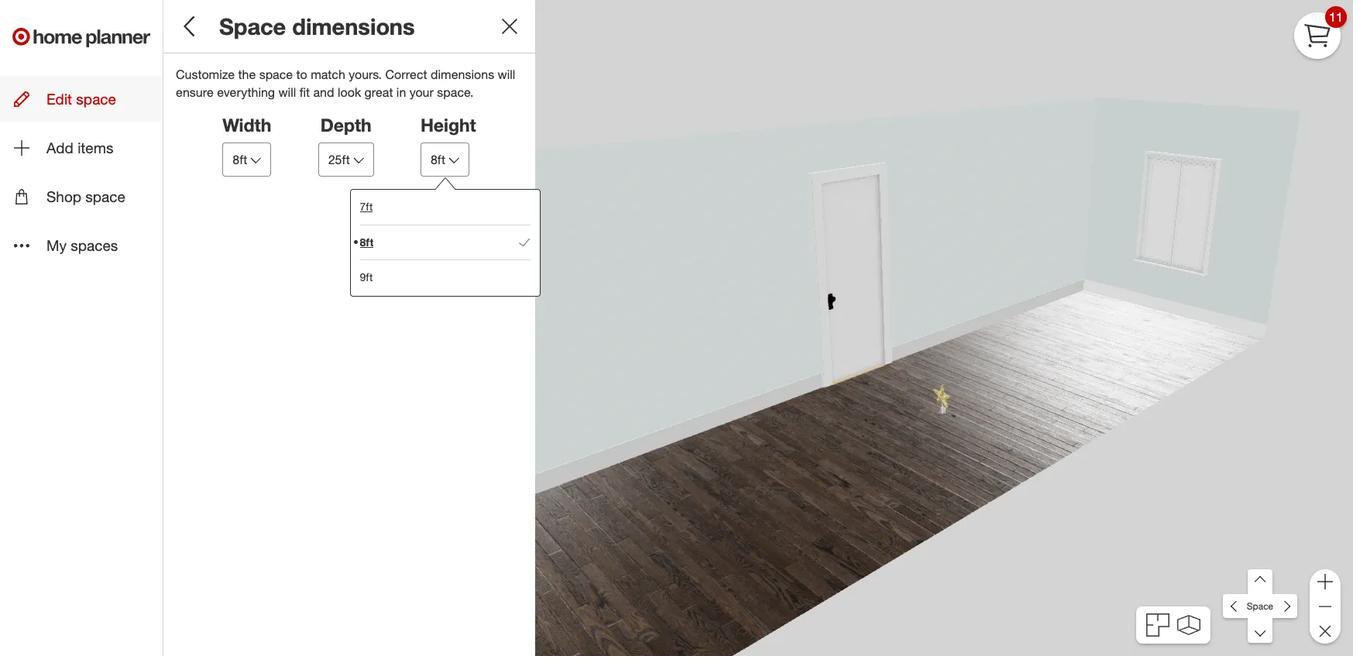 Task type: describe. For each thing, give the bounding box(es) containing it.
great
[[365, 85, 393, 100]]

my spaces
[[46, 237, 118, 254]]

your
[[410, 85, 434, 100]]

customize
[[176, 67, 235, 82]]

yours.
[[349, 67, 382, 82]]

8ft inside 'link'
[[360, 235, 374, 248]]

home planner landing page image
[[12, 12, 150, 62]]

space for edit space
[[76, 90, 116, 108]]

7ft
[[360, 200, 373, 213]]

8ft button for height
[[421, 142, 470, 176]]

space.
[[437, 85, 474, 100]]

8ft for height
[[431, 152, 446, 167]]

current space width element
[[223, 114, 271, 136]]

shop
[[46, 188, 81, 206]]

current space height element
[[421, 114, 476, 136]]

height
[[421, 114, 476, 136]]

depth
[[321, 114, 372, 136]]

11 button
[[1295, 6, 1347, 59]]

my
[[46, 237, 67, 254]]

in
[[397, 85, 406, 100]]

space dimensions
[[219, 12, 415, 40]]

0 horizontal spatial dimensions
[[292, 12, 415, 40]]

items
[[78, 139, 114, 157]]

customize the space to match yours. correct dimensions will ensure everything will fit and look great in your space.
[[176, 67, 516, 100]]

space for space dimensions
[[219, 12, 286, 40]]

0 horizontal spatial will
[[279, 85, 296, 100]]



Task type: vqa. For each thing, say whether or not it's contained in the screenshot.
bottommost this
no



Task type: locate. For each thing, give the bounding box(es) containing it.
pan camera right 30° image
[[1273, 594, 1298, 619]]

8ft button
[[223, 142, 271, 176], [421, 142, 470, 176]]

the
[[238, 67, 256, 82]]

add items
[[46, 139, 114, 157]]

dimensions up yours.
[[292, 12, 415, 40]]

1 8ft button from the left
[[223, 142, 271, 176]]

1 vertical spatial space
[[1247, 600, 1274, 612]]

1 horizontal spatial will
[[498, 67, 516, 82]]

8ft
[[233, 152, 247, 167], [431, 152, 446, 167], [360, 235, 374, 248]]

25ft button
[[318, 142, 374, 176]]

8ft down current space height element
[[431, 152, 446, 167]]

0 vertical spatial will
[[498, 67, 516, 82]]

fit
[[300, 85, 310, 100]]

and
[[313, 85, 334, 100]]

add items button
[[0, 125, 163, 171]]

1 horizontal spatial 8ft
[[360, 235, 374, 248]]

edit space
[[46, 90, 116, 108]]

to
[[296, 67, 307, 82]]

9ft link
[[360, 259, 530, 294]]

top view button icon image
[[1147, 614, 1170, 637]]

space down tilt camera up 30° icon
[[1247, 600, 1274, 612]]

pan camera left 30° image
[[1224, 594, 1249, 619]]

11
[[1330, 9, 1343, 24]]

edit
[[46, 90, 72, 108]]

0 vertical spatial space
[[259, 67, 293, 82]]

0 vertical spatial space
[[219, 12, 286, 40]]

tilt camera up 30° image
[[1248, 569, 1273, 594]]

will
[[498, 67, 516, 82], [279, 85, 296, 100]]

8ft link
[[360, 224, 530, 259]]

correct
[[385, 67, 427, 82]]

0 horizontal spatial 8ft
[[233, 152, 247, 167]]

spaces
[[71, 237, 118, 254]]

1 vertical spatial space
[[76, 90, 116, 108]]

space inside button
[[85, 188, 125, 206]]

2 vertical spatial space
[[85, 188, 125, 206]]

8ft button for width
[[223, 142, 271, 176]]

width
[[223, 114, 271, 136]]

8ft up 9ft at the top of the page
[[360, 235, 374, 248]]

add
[[46, 139, 73, 157]]

space left to
[[259, 67, 293, 82]]

9ft
[[360, 270, 373, 283]]

space for space
[[1247, 600, 1274, 612]]

edit space button
[[0, 76, 163, 122]]

2 horizontal spatial 8ft
[[431, 152, 446, 167]]

dimensions
[[292, 12, 415, 40], [431, 67, 494, 82]]

tilt camera down 30° image
[[1248, 619, 1273, 643]]

2 8ft button from the left
[[421, 142, 470, 176]]

8ft button down current space width element
[[223, 142, 271, 176]]

space
[[219, 12, 286, 40], [1247, 600, 1274, 612]]

space for shop space
[[85, 188, 125, 206]]

space up the
[[219, 12, 286, 40]]

space inside "button"
[[76, 90, 116, 108]]

0 vertical spatial dimensions
[[292, 12, 415, 40]]

space
[[259, 67, 293, 82], [76, 90, 116, 108], [85, 188, 125, 206]]

shop space
[[46, 188, 125, 206]]

0 horizontal spatial space
[[219, 12, 286, 40]]

match
[[311, 67, 345, 82]]

1 horizontal spatial dimensions
[[431, 67, 494, 82]]

space inside customize the space to match yours. correct dimensions will ensure everything will fit and look great in your space.
[[259, 67, 293, 82]]

space right shop
[[85, 188, 125, 206]]

dimensions up space.
[[431, 67, 494, 82]]

1 vertical spatial will
[[279, 85, 296, 100]]

look
[[338, 85, 361, 100]]

1 horizontal spatial 8ft button
[[421, 142, 470, 176]]

8ft for width
[[233, 152, 247, 167]]

7ft link
[[360, 190, 530, 224]]

everything
[[217, 85, 275, 100]]

current space depth element
[[318, 114, 374, 136]]

dimensions inside customize the space to match yours. correct dimensions will ensure everything will fit and look great in your space.
[[431, 67, 494, 82]]

8ft button down current space height element
[[421, 142, 470, 176]]

25ft
[[328, 152, 350, 167]]

1 horizontal spatial space
[[1247, 600, 1274, 612]]

ensure
[[176, 85, 214, 100]]

front view button icon image
[[1177, 615, 1201, 636]]

0 horizontal spatial 8ft button
[[223, 142, 271, 176]]

8ft down current space width element
[[233, 152, 247, 167]]

my spaces button
[[0, 223, 163, 269]]

1 vertical spatial dimensions
[[431, 67, 494, 82]]

shop space button
[[0, 174, 163, 220]]

space right 'edit'
[[76, 90, 116, 108]]



